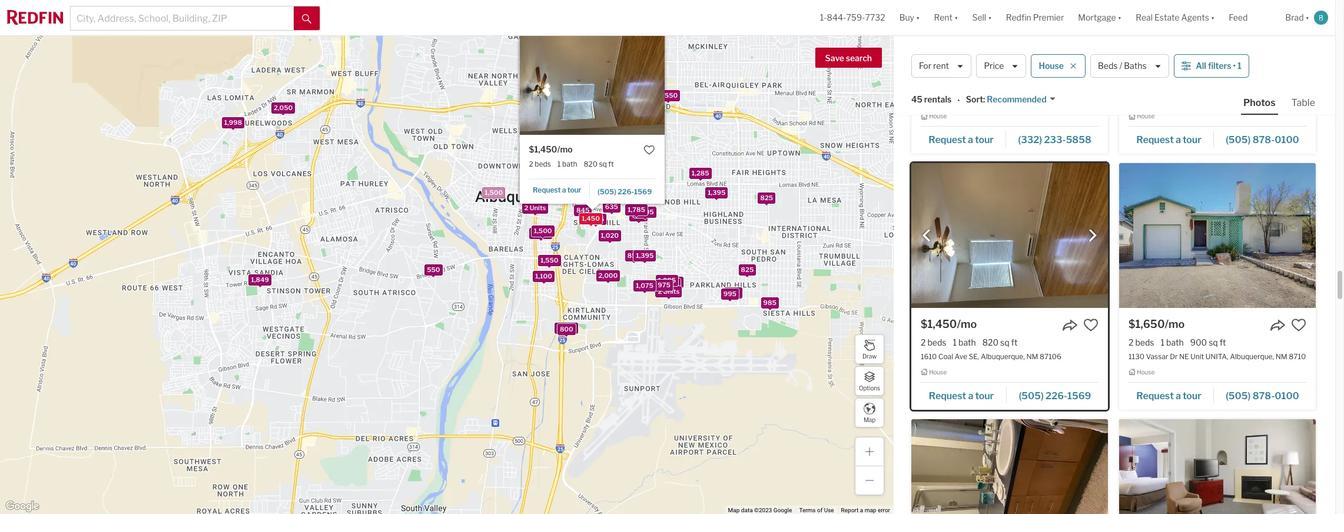 Task type: describe. For each thing, give the bounding box(es) containing it.
favorite button image
[[644, 144, 655, 156]]

tour for $1,650 /mo
[[1183, 390, 1202, 401]]

/mo for (505) 226-1569
[[957, 318, 977, 330]]

submit search image
[[302, 14, 312, 23]]

brad ▾
[[1286, 13, 1310, 23]]

1,450
[[582, 214, 600, 223]]

1 horizontal spatial 2,550
[[659, 91, 678, 99]]

agents
[[1182, 13, 1210, 23]]

draw
[[863, 352, 877, 360]]

1 bath up dr
[[1161, 337, 1184, 347]]

brad
[[1286, 13, 1304, 23]]

sell
[[973, 13, 987, 23]]

1,285
[[692, 169, 709, 177]]

a for 'request a tour' button in the map region
[[562, 186, 566, 194]]

feed
[[1229, 13, 1248, 23]]

estate
[[1155, 13, 1180, 23]]

save
[[825, 53, 844, 63]]

550
[[427, 266, 440, 274]]

3003
[[921, 96, 940, 105]]

1,075
[[636, 282, 654, 290]]

ne for dr
[[1180, 352, 1189, 361]]

request for $800 /mo
[[929, 134, 966, 145]]

mortgage
[[1078, 13, 1116, 23]]

photo of 3300 prospect ave ne unit sonesta, albuquerque, nm 87107 image
[[1120, 419, 1316, 514]]

rent ▾ button
[[934, 0, 958, 35]]

1,100
[[535, 272, 552, 280]]

for
[[919, 61, 932, 71]]

(505) 226-1569 link for $1,450 /mo 'request a tour' button
[[1007, 385, 1099, 405]]

terms of use link
[[799, 507, 834, 514]]

2,070
[[643, 77, 662, 85]]

se,
[[969, 352, 980, 361]]

premier
[[1033, 13, 1064, 23]]

price button
[[977, 54, 1027, 78]]

$1,395 /mo
[[1129, 62, 1185, 74]]

photo of 1610 coal ave se, albuquerque, nm 87106 image inside the map region
[[520, 26, 665, 135]]

5 ▾ from the left
[[1211, 13, 1215, 23]]

$1,650
[[1129, 318, 1165, 330]]

1,095
[[658, 276, 676, 284]]

request a tour for $1,450 /mo
[[929, 390, 994, 401]]

346jefferson,
[[1212, 96, 1268, 105]]

(505) 226-1569 for 'request a tour' button in the map region
[[598, 187, 652, 196]]

real estate agents ▾ button
[[1129, 0, 1222, 35]]

redfin premier button
[[999, 0, 1071, 35]]

request down 'jefferson'
[[1137, 134, 1174, 145]]

sq for $1,450
[[1001, 337, 1010, 347]]

1,998
[[224, 118, 242, 127]]

ne for st
[[1185, 96, 1195, 105]]

favorite button checkbox for (505) 878-0100
[[1291, 317, 1307, 333]]

1 bath up ave
[[953, 337, 976, 347]]

0 horizontal spatial 825
[[741, 266, 754, 274]]

233-
[[1044, 134, 1066, 145]]

request for $1,450 /mo
[[929, 390, 967, 401]]

:
[[983, 94, 985, 104]]

tour for $800 /mo
[[975, 134, 994, 145]]

1 vertical spatial units
[[663, 287, 680, 296]]

1,650
[[635, 144, 653, 153]]

▾ for sell ▾
[[988, 13, 992, 23]]

1-844-759-7732
[[820, 13, 886, 23]]

real estate agents ▾ link
[[1136, 0, 1215, 35]]

(505) 878-0100 link for 'request a tour' button related to $1,650 /mo
[[1214, 385, 1307, 405]]

real
[[1136, 13, 1153, 23]]

transport
[[941, 96, 974, 105]]

a for 'request a tour' button related to $1,650 /mo
[[1176, 390, 1181, 401]]

request a tour for $800 /mo
[[929, 134, 994, 145]]

ave
[[955, 352, 968, 361]]

house inside button
[[1039, 61, 1064, 71]]

albuquerque rentals
[[912, 48, 1041, 63]]

1 vertical spatial 995
[[724, 290, 737, 298]]

970
[[669, 278, 681, 286]]

house down "346" in the top of the page
[[1137, 113, 1155, 120]]

346 jefferson st ne unit 346jefferson, albuquerque, nm 8710
[[1129, 96, 1344, 105]]

/mo inside the map region
[[557, 144, 573, 154]]

(505) for 'request a tour' button in the map region
[[598, 187, 616, 196]]

800
[[560, 325, 573, 333]]

844-
[[827, 13, 847, 23]]

$1,450 for favorite button image
[[529, 144, 557, 154]]

albuquerque, right unita,
[[1230, 352, 1274, 361]]

1 inside the map region
[[558, 160, 561, 168]]

request a tour for $1,650 /mo
[[1137, 390, 1202, 401]]

• for 45 rentals •
[[958, 95, 960, 105]]

8710
[[1328, 96, 1344, 105]]

favorite button checkbox inside dialog
[[644, 144, 655, 156]]

2,000
[[599, 271, 618, 280]]

albuquerque, right se,
[[981, 352, 1025, 361]]

1,185
[[588, 215, 604, 223]]

recommended
[[987, 94, 1047, 104]]

0 horizontal spatial 985
[[632, 212, 645, 220]]

photo of 1130 vassar dr ne unit unita, albuquerque, nm 87106 image
[[1120, 163, 1316, 308]]

report
[[841, 507, 859, 514]]

1,849
[[251, 276, 269, 284]]

a for 'request a tour' button below 'jefferson'
[[1176, 134, 1181, 145]]

sell ▾ button
[[973, 0, 992, 35]]

0 horizontal spatial 2 units
[[524, 204, 546, 212]]

1,000
[[532, 229, 550, 237]]

$1,650 /mo
[[1129, 318, 1185, 330]]

878- for 'request a tour' button below 'jefferson'
[[1253, 134, 1275, 145]]

1 vertical spatial 820
[[983, 337, 999, 347]]

save search button
[[815, 48, 882, 68]]

0 horizontal spatial 87106
[[1040, 352, 1062, 361]]

request a tour button down 'jefferson'
[[1129, 130, 1214, 148]]

request a tour button inside the map region
[[529, 181, 590, 199]]

sq inside the map region
[[599, 160, 607, 168]]

google image
[[3, 499, 42, 514]]

346
[[1129, 96, 1143, 105]]

1130 vassar dr ne unit unita, albuquerque, nm 87106
[[1129, 352, 1311, 361]]

sq for $1,650
[[1209, 337, 1218, 347]]

/mo for (505) 878-0100
[[1165, 318, 1185, 330]]

all filters • 1 button
[[1174, 54, 1250, 78]]

rent ▾
[[934, 13, 958, 23]]

3003 transport st unit private, albuquerque, nm 87106
[[921, 96, 1106, 105]]

sort :
[[966, 94, 985, 104]]

1-844-759-7732 link
[[820, 13, 886, 23]]

terms of use
[[799, 507, 834, 514]]

0 vertical spatial 995
[[587, 184, 600, 192]]

map button
[[855, 398, 885, 428]]

request a tour button for $800 /mo
[[921, 130, 1006, 148]]

request a tour button for $1,450 /mo
[[921, 386, 1007, 404]]

all filters • 1
[[1196, 61, 1242, 71]]

options
[[859, 384, 880, 391]]

photos
[[1244, 97, 1276, 108]]

unita,
[[1206, 352, 1229, 361]]

/mo left all
[[1165, 62, 1185, 74]]

1,195
[[662, 280, 679, 288]]

0 vertical spatial 1,500
[[485, 188, 503, 197]]

1569 for (505) 226-1569 "link" within the map region
[[634, 187, 652, 196]]

buy ▾ button
[[900, 0, 920, 35]]

photo of 346 jefferson st ne unit 346jefferson, albuquerque, nm 87108 image
[[1120, 0, 1316, 52]]

©2023
[[754, 507, 772, 514]]

photo of 3003 transport st unit private, albuquerque, nm 87106 image
[[912, 0, 1108, 52]]

for rent button
[[912, 54, 972, 78]]

table button
[[1289, 97, 1318, 114]]

map for map
[[864, 416, 876, 423]]

buy ▾ button
[[893, 0, 927, 35]]

1 up ave
[[953, 337, 957, 347]]

0100 for (505) 878-0100 link related to 'request a tour' button related to $1,650 /mo
[[1275, 390, 1300, 401]]

real estate agents ▾
[[1136, 13, 1215, 23]]

map for map data ©2023 google
[[728, 507, 740, 514]]

5858
[[1066, 134, 1092, 145]]

2 beds for $1,450 /mo
[[921, 337, 947, 347]]

226- for 'request a tour' button in the map region
[[618, 187, 634, 196]]

house for $1,450 /mo
[[929, 369, 947, 376]]

900 sq ft
[[1191, 337, 1226, 347]]

for rent
[[919, 61, 949, 71]]

jefferson
[[1144, 96, 1175, 105]]

vassar
[[1146, 352, 1169, 361]]

(505) for $1,450 /mo 'request a tour' button
[[1019, 390, 1044, 401]]

favorite button checkbox for (505) 226-1569
[[1084, 317, 1099, 333]]

albuquerque, right private,
[[1025, 96, 1070, 105]]

(332)
[[1018, 134, 1042, 145]]

(332) 233-5858
[[1018, 134, 1092, 145]]



Task type: locate. For each thing, give the bounding box(es) containing it.
sell ▾
[[973, 13, 992, 23]]

820 inside the map region
[[584, 160, 598, 168]]

table
[[1292, 97, 1316, 108]]

(505) 878-0100 link down 1130 vassar dr ne unit unita, albuquerque, nm 87106
[[1214, 385, 1307, 405]]

878- for 'request a tour' button related to $1,650 /mo
[[1253, 390, 1275, 401]]

$800
[[921, 62, 950, 74]]

request a tour up "845"
[[533, 186, 581, 194]]

(505) for 'request a tour' button related to $1,650 /mo
[[1226, 390, 1251, 401]]

request a tour down ave
[[929, 390, 994, 401]]

1 horizontal spatial 87106
[[1084, 96, 1106, 105]]

1,500 left 2,600
[[485, 188, 503, 197]]

1 horizontal spatial 825
[[761, 194, 773, 202]]

0 horizontal spatial 1,500
[[485, 188, 503, 197]]

(505) 226-1569 link inside the map region
[[590, 182, 655, 198]]

mortgage ▾ button
[[1071, 0, 1129, 35]]

0100
[[1275, 134, 1300, 145], [1275, 390, 1300, 401]]

0 horizontal spatial 2,550
[[557, 324, 576, 332]]

map
[[865, 507, 877, 514]]

(505) 878-0100
[[1226, 134, 1300, 145], [1226, 390, 1300, 401]]

house down 45 rentals •
[[929, 113, 947, 120]]

0 horizontal spatial st
[[975, 96, 982, 105]]

1 up 2,400 at the left of the page
[[558, 160, 561, 168]]

request down vassar
[[1137, 390, 1174, 401]]

units down 2,600
[[530, 204, 546, 212]]

request for $1,650 /mo
[[1137, 390, 1174, 401]]

filters
[[1208, 61, 1232, 71]]

0 vertical spatial 226-
[[618, 187, 634, 196]]

request a tour inside the map region
[[533, 186, 581, 194]]

1 horizontal spatial 820
[[983, 337, 999, 347]]

0 horizontal spatial beds
[[535, 160, 551, 168]]

/mo
[[950, 62, 970, 74], [1165, 62, 1185, 74], [557, 144, 573, 154], [957, 318, 977, 330], [1165, 318, 1185, 330]]

45 rentals •
[[912, 94, 960, 105]]

bath inside the map region
[[562, 160, 577, 168]]

beds / baths button
[[1091, 54, 1170, 78]]

remove house image
[[1070, 62, 1077, 69]]

2 horizontal spatial 87106
[[1289, 352, 1311, 361]]

975
[[658, 281, 671, 289]]

(505) 226-1569
[[598, 187, 652, 196], [1019, 390, 1091, 401]]

1 vertical spatial (505) 226-1569 link
[[1007, 385, 1099, 405]]

house down 1130 on the bottom right
[[1137, 369, 1155, 376]]

0 horizontal spatial sq
[[599, 160, 607, 168]]

baths
[[1124, 61, 1147, 71]]

sq up 635 at the left
[[599, 160, 607, 168]]

0 vertical spatial $1,450 /mo
[[529, 144, 573, 154]]

st
[[975, 96, 982, 105], [1177, 96, 1184, 105]]

tour for $1,450 /mo
[[976, 390, 994, 401]]

/mo up ave
[[957, 318, 977, 330]]

1 vertical spatial 2 units
[[658, 287, 680, 296]]

bath up ave
[[959, 337, 976, 347]]

1 horizontal spatial 1,500
[[534, 226, 552, 235]]

1 vertical spatial $1,450 /mo
[[921, 318, 977, 330]]

820 sq ft inside the map region
[[584, 160, 614, 168]]

0 vertical spatial (505) 878-0100
[[1226, 134, 1300, 145]]

2 (505) 878-0100 link from the top
[[1214, 385, 1307, 405]]

favorite button image
[[1084, 61, 1099, 77], [1084, 317, 1099, 333], [1291, 317, 1307, 333]]

favorite button image for $800 /mo
[[1084, 61, 1099, 77]]

1569 inside the map region
[[634, 187, 652, 196]]

1 ▾ from the left
[[916, 13, 920, 23]]

house button
[[1031, 54, 1086, 78]]

1 horizontal spatial $1,450
[[921, 318, 957, 330]]

(505) 226-1569 for $1,450 /mo 'request a tour' button
[[1019, 390, 1091, 401]]

0 vertical spatial photo of 1610 coal ave se, albuquerque, nm 87106 image
[[520, 26, 665, 135]]

albuquerque, left 8710
[[1269, 96, 1313, 105]]

beds up 2,600
[[535, 160, 551, 168]]

2,400
[[546, 186, 565, 194]]

a for $800 /mo 'request a tour' button
[[968, 134, 973, 145]]

▾ right "sell" in the right of the page
[[988, 13, 992, 23]]

820 sq ft up 1610 coal ave se, albuquerque, nm 87106
[[983, 337, 1018, 347]]

mortgage ▾ button
[[1078, 0, 1122, 35]]

0 vertical spatial map
[[864, 416, 876, 423]]

favorite button image for $1,450 /mo
[[1084, 317, 1099, 333]]

recommended button
[[985, 94, 1056, 105]]

1 vertical spatial 1569
[[1068, 390, 1091, 401]]

0 horizontal spatial (505) 226-1569
[[598, 187, 652, 196]]

1 vertical spatial map
[[728, 507, 740, 514]]

0 horizontal spatial (505) 226-1569 link
[[590, 182, 655, 198]]

of
[[817, 507, 823, 514]]

$1,450 /mo for favorite button image
[[529, 144, 573, 154]]

1,500
[[485, 188, 503, 197], [534, 226, 552, 235]]

1 horizontal spatial map
[[864, 416, 876, 423]]

1130
[[1129, 352, 1145, 361]]

2 horizontal spatial favorite button checkbox
[[1291, 317, 1307, 333]]

900
[[1191, 337, 1207, 347]]

sq
[[599, 160, 607, 168], [1001, 337, 1010, 347], [1209, 337, 1218, 347]]

ne
[[1185, 96, 1195, 105], [1180, 352, 1189, 361]]

request a tour button for $1,650 /mo
[[1129, 386, 1214, 404]]

1 horizontal spatial 1,395
[[708, 189, 726, 197]]

1 horizontal spatial 985
[[764, 298, 777, 307]]

1,395 down 1,285
[[708, 189, 726, 197]]

1 (505) 878-0100 link from the top
[[1214, 129, 1307, 149]]

(505) up 635 at the left
[[598, 187, 616, 196]]

▾ right the buy
[[916, 13, 920, 23]]

0 vertical spatial (505) 226-1569 link
[[590, 182, 655, 198]]

2 st from the left
[[1177, 96, 1184, 105]]

map region
[[0, 0, 955, 514]]

1 (505) 878-0100 from the top
[[1226, 134, 1300, 145]]

(505) down 1610 coal ave se, albuquerque, nm 87106
[[1019, 390, 1044, 401]]

/mo up dr
[[1165, 318, 1185, 330]]

(505) 878-0100 link down photos button
[[1214, 129, 1307, 149]]

unit down 900
[[1191, 352, 1204, 361]]

request a tour button down transport
[[921, 130, 1006, 148]]

0 vertical spatial 878-
[[1253, 134, 1275, 145]]

0 horizontal spatial 820
[[584, 160, 598, 168]]

(505) 878-0100 link for 'request a tour' button below 'jefferson'
[[1214, 129, 1307, 149]]

1 horizontal spatial (505) 226-1569
[[1019, 390, 1091, 401]]

bath
[[1167, 81, 1184, 91], [562, 160, 577, 168], [959, 337, 976, 347], [1167, 337, 1184, 347]]

1-
[[820, 13, 827, 23]]

unit for 346
[[1197, 96, 1210, 105]]

(505) 878-0100 down 1130 vassar dr ne unit unita, albuquerque, nm 87106
[[1226, 390, 1300, 401]]

1,020
[[601, 231, 619, 240]]

0 vertical spatial (505) 226-1569
[[598, 187, 652, 196]]

2 units
[[524, 204, 546, 212], [658, 287, 680, 296]]

0100 for 'request a tour' button below 'jefferson''s (505) 878-0100 link
[[1275, 134, 1300, 145]]

1 0100 from the top
[[1275, 134, 1300, 145]]

1 bath up 'jefferson'
[[1161, 81, 1184, 91]]

1 horizontal spatial $1,450 /mo
[[921, 318, 977, 330]]

1 vertical spatial (505) 226-1569
[[1019, 390, 1091, 401]]

1 vertical spatial (505) 878-0100
[[1226, 390, 1300, 401]]

request a tour button up "845"
[[529, 181, 590, 199]]

1 878- from the top
[[1253, 134, 1275, 145]]

house
[[1039, 61, 1064, 71], [929, 113, 947, 120], [1137, 113, 1155, 120], [929, 369, 947, 376], [1137, 369, 1155, 376]]

2 0100 from the top
[[1275, 390, 1300, 401]]

0 vertical spatial 985
[[632, 212, 645, 220]]

(505) inside the map region
[[598, 187, 616, 196]]

0 vertical spatial 2 units
[[524, 204, 546, 212]]

1,785
[[628, 206, 645, 214]]

1 vertical spatial 825
[[741, 266, 754, 274]]

(505) 226-1569 link for 'request a tour' button in the map region
[[590, 182, 655, 198]]

dialog inside the map region
[[520, 26, 665, 210]]

(505) 226-1569 inside the map region
[[598, 187, 652, 196]]

tour inside the map region
[[568, 186, 581, 194]]

1,395 up 1,075
[[636, 252, 654, 260]]

private,
[[999, 96, 1024, 105]]

1 horizontal spatial favorite button checkbox
[[1084, 317, 1099, 333]]

0 horizontal spatial map
[[728, 507, 740, 514]]

beds up '1610'
[[928, 337, 947, 347]]

request a tour down 'jefferson'
[[1137, 134, 1202, 145]]

1 horizontal spatial photo of 1610 coal ave se, albuquerque, nm 87106 image
[[912, 163, 1108, 308]]

rentals
[[924, 94, 952, 104]]

bath up dr
[[1167, 337, 1184, 347]]

0 vertical spatial •
[[1233, 61, 1236, 71]]

2,600
[[534, 184, 553, 192]]

1 vertical spatial 878-
[[1253, 390, 1275, 401]]

2 beds up 2,600
[[529, 160, 551, 168]]

• inside 'button'
[[1233, 61, 1236, 71]]

next button image
[[1087, 230, 1099, 241]]

▾ right agents
[[1211, 13, 1215, 23]]

0 vertical spatial 0100
[[1275, 134, 1300, 145]]

1 bath inside the map region
[[558, 160, 577, 168]]

1 st from the left
[[975, 96, 982, 105]]

favorite button image for $1,650 /mo
[[1291, 317, 1307, 333]]

(332) 233-5858 link
[[1006, 129, 1099, 149]]

favorite button checkbox
[[1084, 61, 1099, 77]]

2 horizontal spatial ft
[[1220, 337, 1226, 347]]

1 vertical spatial 985
[[764, 298, 777, 307]]

redfin
[[1006, 13, 1032, 23]]

request a tour down dr
[[1137, 390, 1202, 401]]

3 ▾ from the left
[[988, 13, 992, 23]]

1 horizontal spatial 820 sq ft
[[983, 337, 1018, 347]]

request inside the map region
[[533, 186, 561, 194]]

▾ for mortgage ▾
[[1118, 13, 1122, 23]]

1 vertical spatial •
[[958, 95, 960, 105]]

0 horizontal spatial units
[[530, 204, 546, 212]]

photo of 201 arno st ne unit 301, albuquerque, nm 87102 image
[[912, 419, 1108, 514]]

0 horizontal spatial 2 beds
[[529, 160, 551, 168]]

0 horizontal spatial 1569
[[634, 187, 652, 196]]

$1,450 up coal
[[921, 318, 957, 330]]

albuquerque
[[912, 48, 991, 63]]

▾ right mortgage
[[1118, 13, 1122, 23]]

map down options
[[864, 416, 876, 423]]

buy
[[900, 13, 915, 23]]

2 horizontal spatial sq
[[1209, 337, 1218, 347]]

a for $1,450 /mo 'request a tour' button
[[968, 390, 974, 401]]

▾ for rent ▾
[[955, 13, 958, 23]]

1 vertical spatial 1,500
[[534, 226, 552, 235]]

st for jefferson
[[1177, 96, 1184, 105]]

2 beds for $1,650 /mo
[[1129, 337, 1155, 347]]

request
[[929, 134, 966, 145], [1137, 134, 1174, 145], [533, 186, 561, 194], [929, 390, 967, 401], [1137, 390, 1174, 401]]

house for $1,650 /mo
[[1137, 369, 1155, 376]]

2 beds up 1130 on the bottom right
[[1129, 337, 1155, 347]]

820 up 1610 coal ave se, albuquerque, nm 87106
[[983, 337, 999, 347]]

data
[[741, 507, 753, 514]]

1569 for (505) 226-1569 "link" corresponding to $1,450 /mo 'request a tour' button
[[1068, 390, 1091, 401]]

house for $800 /mo
[[929, 113, 947, 120]]

/mo up 2,400 at the left of the page
[[557, 144, 573, 154]]

units down 970
[[663, 287, 680, 296]]

dialog containing $1,450
[[520, 26, 665, 210]]

2 units down 970
[[658, 287, 680, 296]]

2 beds inside the map region
[[529, 160, 551, 168]]

terms
[[799, 507, 816, 514]]

$1,450 /mo up 2,600
[[529, 144, 573, 154]]

map left the data
[[728, 507, 740, 514]]

all
[[1196, 61, 1207, 71]]

request down transport
[[929, 134, 966, 145]]

1 vertical spatial 820 sq ft
[[983, 337, 1018, 347]]

1 horizontal spatial 1569
[[1068, 390, 1091, 401]]

0 vertical spatial 2,550
[[659, 91, 678, 99]]

0 vertical spatial 820
[[584, 160, 598, 168]]

(505) 878-0100 down photos button
[[1226, 134, 1300, 145]]

0 vertical spatial 1,395
[[708, 189, 726, 197]]

beds up 1130 on the bottom right
[[1136, 337, 1155, 347]]

2 units down 2,600
[[524, 204, 546, 212]]

unit down all
[[1197, 96, 1210, 105]]

dialog
[[520, 26, 665, 210]]

ft for $1,650
[[1220, 337, 1226, 347]]

• right "filters" at the top
[[1233, 61, 1236, 71]]

1 up vassar
[[1161, 337, 1165, 347]]

unit right sort
[[984, 96, 997, 105]]

previous button image
[[921, 230, 933, 241]]

/mo right rent
[[950, 62, 970, 74]]

sq right 900
[[1209, 337, 1218, 347]]

a inside region
[[562, 186, 566, 194]]

$1,450 up 2,600
[[529, 144, 557, 154]]

ne right dr
[[1180, 352, 1189, 361]]

price
[[984, 61, 1004, 71]]

0 horizontal spatial photo of 1610 coal ave se, albuquerque, nm 87106 image
[[520, 26, 665, 135]]

226- for $1,450 /mo 'request a tour' button
[[1046, 390, 1068, 401]]

0 horizontal spatial •
[[958, 95, 960, 105]]

(505) down 346jefferson,
[[1226, 134, 1251, 145]]

1 vertical spatial ne
[[1180, 352, 1189, 361]]

226-
[[618, 187, 634, 196], [1046, 390, 1068, 401]]

820 up "845"
[[584, 160, 598, 168]]

favorite button checkbox
[[644, 144, 655, 156], [1084, 317, 1099, 333], [1291, 317, 1307, 333]]

ft up 635 at the left
[[609, 160, 614, 168]]

1610
[[921, 352, 937, 361]]

1 inside 'button'
[[1238, 61, 1242, 71]]

(505) 878-0100 for (505) 878-0100 link related to 'request a tour' button related to $1,650 /mo
[[1226, 390, 1300, 401]]

request a tour
[[929, 134, 994, 145], [1137, 134, 1202, 145], [533, 186, 581, 194], [929, 390, 994, 401], [1137, 390, 1202, 401]]

• for all filters • 1
[[1233, 61, 1236, 71]]

beds for $1,650
[[1136, 337, 1155, 347]]

0 horizontal spatial 995
[[587, 184, 600, 192]]

1 horizontal spatial sq
[[1001, 337, 1010, 347]]

st left :
[[975, 96, 982, 105]]

st right 'jefferson'
[[1177, 96, 1184, 105]]

1 vertical spatial photo of 1610 coal ave se, albuquerque, nm 87106 image
[[912, 163, 1108, 308]]

0 vertical spatial units
[[530, 204, 546, 212]]

request a tour button down dr
[[1129, 386, 1214, 404]]

850
[[628, 252, 641, 260]]

beds inside the map region
[[535, 160, 551, 168]]

2 beds up '1610'
[[921, 337, 947, 347]]

1 vertical spatial 2,550
[[557, 324, 576, 332]]

request a tour down transport
[[929, 134, 994, 145]]

ft for $1,450
[[1012, 337, 1018, 347]]

▾ right brad
[[1306, 13, 1310, 23]]

0 vertical spatial ne
[[1185, 96, 1195, 105]]

ft up 1610 coal ave se, albuquerque, nm 87106
[[1012, 337, 1018, 347]]

bath up 'jefferson'
[[1167, 81, 1184, 91]]

1 horizontal spatial ft
[[1012, 337, 1018, 347]]

1 bath up 2,400 at the left of the page
[[558, 160, 577, 168]]

▾ right rent
[[955, 13, 958, 23]]

845
[[577, 206, 590, 214]]

$1,450 /mo inside the map region
[[529, 144, 573, 154]]

6 ▾ from the left
[[1306, 13, 1310, 23]]

1 vertical spatial 226-
[[1046, 390, 1068, 401]]

1,500 up 1,550
[[534, 226, 552, 235]]

coal
[[939, 352, 953, 361]]

0 horizontal spatial $1,450 /mo
[[529, 144, 573, 154]]

request down coal
[[929, 390, 967, 401]]

0 vertical spatial 1569
[[634, 187, 652, 196]]

(505) 878-0100 for 'request a tour' button below 'jefferson''s (505) 878-0100 link
[[1226, 134, 1300, 145]]

1 horizontal spatial 2 units
[[658, 287, 680, 296]]

2 878- from the top
[[1253, 390, 1275, 401]]

1 vertical spatial 0100
[[1275, 390, 1300, 401]]

/mo for (332) 233-5858
[[950, 62, 970, 74]]

2
[[529, 160, 533, 168], [524, 204, 529, 212], [658, 287, 662, 296], [921, 337, 926, 347], [1129, 337, 1134, 347]]

rentals
[[994, 48, 1041, 63]]

1 horizontal spatial st
[[1177, 96, 1184, 105]]

$1,450 /mo for favorite button icon related to $1,450 /mo
[[921, 318, 977, 330]]

2 horizontal spatial 2 beds
[[1129, 337, 1155, 347]]

2 ▾ from the left
[[955, 13, 958, 23]]

$1,450 for favorite button icon related to $1,450 /mo
[[921, 318, 957, 330]]

save search
[[825, 53, 872, 63]]

1 up 'jefferson'
[[1161, 81, 1165, 91]]

759-
[[847, 13, 865, 23]]

(505) for 'request a tour' button below 'jefferson'
[[1226, 134, 1251, 145]]

0 vertical spatial 820 sq ft
[[584, 160, 614, 168]]

▾ for buy ▾
[[916, 13, 920, 23]]

house left remove house icon
[[1039, 61, 1064, 71]]

beds
[[535, 160, 551, 168], [928, 337, 947, 347], [1136, 337, 1155, 347]]

1 horizontal spatial 226-
[[1046, 390, 1068, 401]]

1 right "filters" at the top
[[1238, 61, 1242, 71]]

1 vertical spatial $1,450
[[921, 318, 957, 330]]

ft inside the map region
[[609, 160, 614, 168]]

st for transport
[[975, 96, 982, 105]]

unit
[[984, 96, 997, 105], [1197, 96, 1210, 105], [1191, 352, 1204, 361]]

tour
[[975, 134, 994, 145], [1183, 134, 1202, 145], [568, 186, 581, 194], [976, 390, 994, 401], [1183, 390, 1202, 401]]

1 horizontal spatial (505) 226-1569 link
[[1007, 385, 1099, 405]]

0 vertical spatial 825
[[761, 194, 773, 202]]

$1,450 /mo up coal
[[921, 318, 977, 330]]

bath up 2,400 at the left of the page
[[562, 160, 577, 168]]

1610 coal ave se, albuquerque, nm 87106
[[921, 352, 1062, 361]]

house down coal
[[929, 369, 947, 376]]

options button
[[855, 366, 885, 396]]

4 ▾ from the left
[[1118, 13, 1122, 23]]

0 horizontal spatial 1,395
[[636, 252, 654, 260]]

(505) down 1130 vassar dr ne unit unita, albuquerque, nm 87106
[[1226, 390, 1251, 401]]

use
[[824, 507, 834, 514]]

$1,450 inside the map region
[[529, 144, 557, 154]]

rent
[[934, 13, 953, 23]]

ne right 'jefferson'
[[1185, 96, 1195, 105]]

ft up 1130 vassar dr ne unit unita, albuquerque, nm 87106
[[1220, 337, 1226, 347]]

820 sq ft up 635 at the left
[[584, 160, 614, 168]]

0 horizontal spatial 226-
[[618, 187, 634, 196]]

2 (505) 878-0100 from the top
[[1226, 390, 1300, 401]]

(505)
[[1226, 134, 1251, 145], [598, 187, 616, 196], [1019, 390, 1044, 401], [1226, 390, 1251, 401]]

redfin premier
[[1006, 13, 1064, 23]]

beds for $1,450
[[928, 337, 947, 347]]

request a tour button down ave
[[921, 386, 1007, 404]]

user photo image
[[1314, 11, 1329, 25]]

unit for 1130
[[1191, 352, 1204, 361]]

950
[[727, 289, 740, 297]]

1 horizontal spatial •
[[1233, 61, 1236, 71]]

0 vertical spatial $1,450
[[529, 144, 557, 154]]

985
[[632, 212, 645, 220], [764, 298, 777, 307]]

1 vertical spatial 1,395
[[636, 252, 654, 260]]

0 horizontal spatial 820 sq ft
[[584, 160, 614, 168]]

• left sort
[[958, 95, 960, 105]]

photo of 1610 coal ave se, albuquerque, nm 87106 image
[[520, 26, 665, 135], [912, 163, 1108, 308]]

City, Address, School, Building, ZIP search field
[[71, 6, 294, 30]]

map inside map button
[[864, 416, 876, 423]]

0 horizontal spatial favorite button checkbox
[[644, 144, 655, 156]]

1569
[[634, 187, 652, 196], [1068, 390, 1091, 401]]

units
[[530, 204, 546, 212], [663, 287, 680, 296]]

1 horizontal spatial beds
[[928, 337, 947, 347]]

ft
[[609, 160, 614, 168], [1012, 337, 1018, 347], [1220, 337, 1226, 347]]

• inside 45 rentals •
[[958, 95, 960, 105]]

1 horizontal spatial units
[[663, 287, 680, 296]]

2 horizontal spatial beds
[[1136, 337, 1155, 347]]

/
[[1120, 61, 1123, 71]]

226- inside the map region
[[618, 187, 634, 196]]

sq up 1610 coal ave se, albuquerque, nm 87106
[[1001, 337, 1010, 347]]

0 vertical spatial (505) 878-0100 link
[[1214, 129, 1307, 149]]

1 vertical spatial (505) 878-0100 link
[[1214, 385, 1307, 405]]

▾ for brad ▾
[[1306, 13, 1310, 23]]

photos button
[[1241, 97, 1289, 115]]

45
[[912, 94, 923, 104]]

request up 1,000
[[533, 186, 561, 194]]



Task type: vqa. For each thing, say whether or not it's contained in the screenshot.
By using, you will be connected with participating members of the Mortgage Research Center, LLC network who may contact you with information related to home buying and financing. These lenders have paid to be included but are not endorsed by Mortgage Research Center, LLC or Redfin. Mortgage Research Center, LLC. is a mortgage licensee - NMLS ID 1907 (
no



